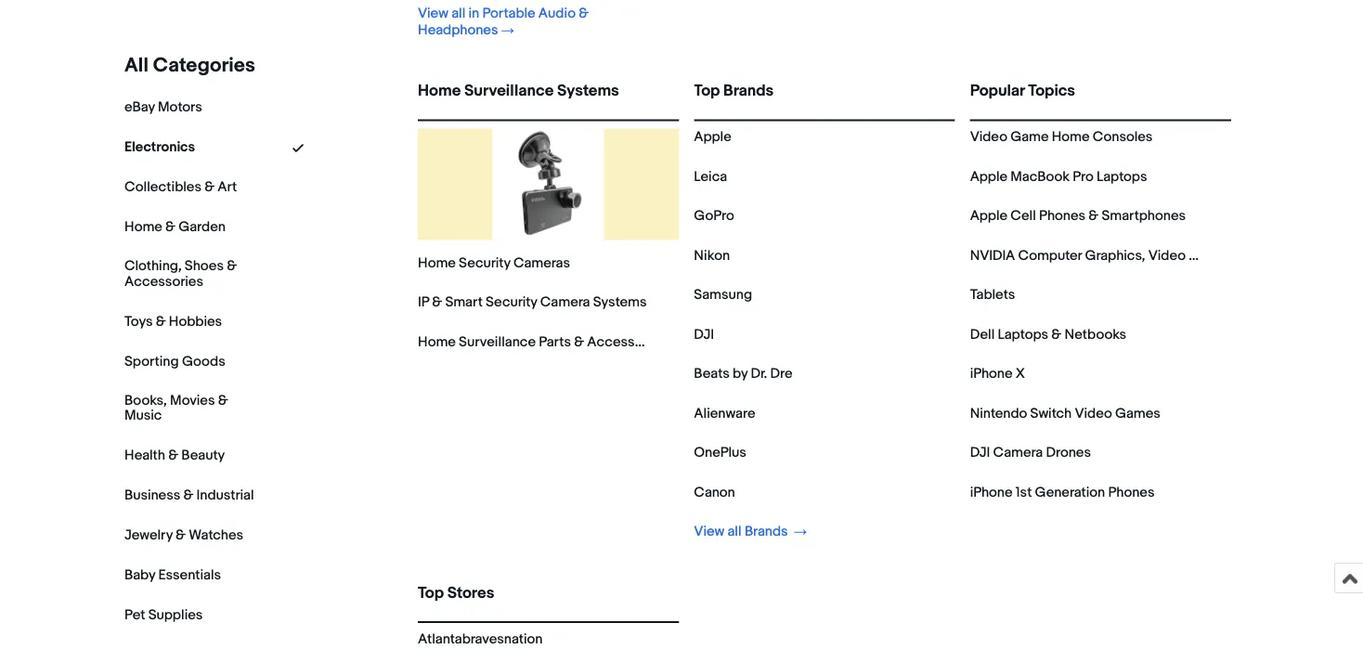 Task type: describe. For each thing, give the bounding box(es) containing it.
& right the 'ip'
[[432, 294, 442, 311]]

health & beauty link
[[124, 447, 225, 464]]

dji camera drones
[[970, 444, 1091, 461]]

1 vertical spatial phones
[[1109, 484, 1155, 501]]

& left garden on the left top
[[165, 218, 176, 235]]

view all brands link
[[694, 523, 807, 540]]

toys & hobbies
[[124, 313, 222, 330]]

ebay motors link
[[124, 98, 202, 115]]

popular topics
[[970, 81, 1076, 101]]

1 horizontal spatial camera
[[994, 444, 1043, 461]]

home for home surveillance systems
[[418, 81, 461, 101]]

dji link
[[694, 326, 714, 343]]

cell
[[1011, 208, 1037, 224]]

nintendo
[[970, 405, 1028, 422]]

consoles
[[1093, 129, 1153, 145]]

& left art
[[205, 178, 215, 195]]

home surveillance systems link
[[418, 81, 679, 116]]

& right parts
[[574, 333, 584, 350]]

video game home consoles
[[970, 129, 1153, 145]]

baby
[[124, 567, 155, 584]]

0 vertical spatial brands
[[724, 81, 774, 101]]

apple for apple link
[[694, 129, 732, 145]]

netbooks
[[1065, 326, 1127, 343]]

0 horizontal spatial video
[[970, 129, 1008, 145]]

music
[[124, 407, 162, 424]]

0 horizontal spatial laptops
[[998, 326, 1049, 343]]

graphics,
[[1085, 247, 1146, 264]]

collectibles
[[124, 178, 202, 195]]

home surveillance parts & accessories link
[[418, 333, 666, 350]]

samsung link
[[694, 287, 752, 303]]

apple macbook pro laptops
[[970, 168, 1148, 185]]

nintendo switch video games link
[[970, 405, 1161, 422]]

1 horizontal spatial video
[[1075, 405, 1113, 422]]

home security cameras link
[[418, 255, 570, 271]]

jewelry & watches
[[124, 527, 243, 544]]

dell laptops & netbooks link
[[970, 326, 1127, 343]]

1st
[[1016, 484, 1032, 501]]

home right game
[[1052, 129, 1090, 145]]

collectibles & art
[[124, 178, 237, 195]]

top stores
[[418, 583, 494, 603]]

apple for apple cell phones & smartphones
[[970, 208, 1008, 224]]

cameras
[[514, 255, 570, 271]]

home surveillance parts & accessories
[[418, 333, 666, 350]]

1 vertical spatial security
[[486, 294, 537, 311]]

shoes
[[185, 257, 224, 274]]

apple cell phones & smartphones
[[970, 208, 1186, 224]]

games
[[1116, 405, 1161, 422]]

alienware
[[694, 405, 756, 422]]

top for top brands
[[694, 81, 720, 101]]

pet
[[124, 607, 145, 624]]

beats
[[694, 366, 730, 382]]

& right jewelry
[[176, 527, 186, 544]]

surveillance for systems
[[464, 81, 554, 101]]

cards
[[1189, 247, 1227, 264]]

home for home security cameras
[[418, 255, 456, 271]]

0 vertical spatial security
[[459, 255, 511, 271]]

& up nvidia computer graphics, video cards link
[[1089, 208, 1099, 224]]

top brands
[[694, 81, 774, 101]]

ip & smart security camera systems
[[418, 294, 647, 311]]

oneplus
[[694, 444, 747, 461]]

iphone x
[[970, 366, 1025, 382]]

headphones
[[418, 21, 498, 38]]

ebay
[[124, 98, 155, 115]]

systems inside home surveillance systems link
[[557, 81, 619, 101]]

beauty
[[181, 447, 225, 464]]

leica link
[[694, 168, 727, 185]]

sporting
[[124, 353, 179, 370]]

view all brands
[[694, 523, 791, 540]]

tablets
[[970, 287, 1016, 303]]

all categories
[[124, 53, 255, 77]]

dre
[[771, 366, 793, 382]]

hobbies
[[169, 313, 222, 330]]

samsung
[[694, 287, 752, 303]]

business & industrial
[[124, 487, 254, 504]]

iphone 1st generation phones
[[970, 484, 1155, 501]]

0 horizontal spatial phones
[[1040, 208, 1086, 224]]

dji for dji link
[[694, 326, 714, 343]]

home & garden
[[124, 218, 226, 235]]

clothing, shoes & accessories
[[124, 257, 237, 290]]

in
[[469, 5, 480, 21]]

home surveillance systems
[[418, 81, 619, 101]]

1 vertical spatial brands
[[745, 523, 788, 540]]

1 vertical spatial systems
[[593, 294, 647, 311]]

view for view all brands
[[694, 523, 725, 540]]

generation
[[1035, 484, 1106, 501]]

iphone for iphone x
[[970, 366, 1013, 382]]

dell
[[970, 326, 995, 343]]

art
[[218, 178, 237, 195]]

& inside books, movies & music
[[218, 392, 228, 409]]

2 horizontal spatial video
[[1149, 247, 1186, 264]]

beats by dr. dre link
[[694, 366, 793, 382]]

leica
[[694, 168, 727, 185]]

stores
[[448, 583, 494, 603]]

0 vertical spatial camera
[[540, 294, 590, 311]]

toys & hobbies link
[[124, 313, 222, 330]]

& right business
[[183, 487, 193, 504]]

view all in portable audio & headphones
[[418, 5, 589, 38]]

home security cameras
[[418, 255, 570, 271]]

garden
[[179, 218, 226, 235]]



Task type: vqa. For each thing, say whether or not it's contained in the screenshot.
top SET
no



Task type: locate. For each thing, give the bounding box(es) containing it.
popular
[[970, 81, 1025, 101]]

iphone left x
[[970, 366, 1013, 382]]

systems down audio
[[557, 81, 619, 101]]

home up the 'ip'
[[418, 255, 456, 271]]

atlantabravesnation
[[418, 631, 543, 647]]

& inside clothing, shoes & accessories
[[227, 257, 237, 274]]

home up clothing,
[[124, 218, 162, 235]]

nvidia computer graphics, video cards
[[970, 247, 1227, 264]]

camera up '1st'
[[994, 444, 1043, 461]]

smart
[[445, 294, 483, 311]]

phones right "cell"
[[1040, 208, 1086, 224]]

nikon
[[694, 247, 730, 264]]

view down the canon
[[694, 523, 725, 540]]

dr.
[[751, 366, 768, 382]]

all for in
[[452, 5, 466, 21]]

0 vertical spatial apple
[[694, 129, 732, 145]]

view all in portable audio & headphones link
[[418, 5, 653, 38]]

0 horizontal spatial dji
[[694, 326, 714, 343]]

1 vertical spatial all
[[728, 523, 742, 540]]

video left game
[[970, 129, 1008, 145]]

0 horizontal spatial accessories
[[124, 273, 203, 290]]

canon
[[694, 484, 735, 501]]

0 horizontal spatial all
[[452, 5, 466, 21]]

0 vertical spatial view
[[418, 5, 449, 21]]

view inside view all in portable audio & headphones
[[418, 5, 449, 21]]

toys
[[124, 313, 153, 330]]

1 horizontal spatial accessories
[[587, 333, 666, 350]]

home
[[418, 81, 461, 101], [1052, 129, 1090, 145], [124, 218, 162, 235], [418, 255, 456, 271], [418, 333, 456, 350]]

phones right "generation"
[[1109, 484, 1155, 501]]

apple left "cell"
[[970, 208, 1008, 224]]

movies
[[170, 392, 215, 409]]

top for top stores
[[418, 583, 444, 603]]

1 horizontal spatial top
[[694, 81, 720, 101]]

sporting goods
[[124, 353, 225, 370]]

macbook
[[1011, 168, 1070, 185]]

0 horizontal spatial view
[[418, 5, 449, 21]]

laptops up x
[[998, 326, 1049, 343]]

video game home consoles link
[[970, 129, 1153, 145]]

1 vertical spatial accessories
[[587, 333, 666, 350]]

watches
[[189, 527, 243, 544]]

sporting goods link
[[124, 353, 225, 370]]

industrial
[[196, 487, 254, 504]]

beats by dr. dre
[[694, 366, 793, 382]]

1 vertical spatial apple
[[970, 168, 1008, 185]]

1 horizontal spatial view
[[694, 523, 725, 540]]

home surveillance systems image
[[493, 129, 604, 240]]

view for view all in portable audio & headphones
[[418, 5, 449, 21]]

dji for dji camera drones
[[970, 444, 991, 461]]

all down the canon
[[728, 523, 742, 540]]

surveillance
[[464, 81, 554, 101], [459, 333, 536, 350]]

topics
[[1029, 81, 1076, 101]]

home down headphones
[[418, 81, 461, 101]]

phones
[[1040, 208, 1086, 224], [1109, 484, 1155, 501]]

iphone x link
[[970, 366, 1025, 382]]

1 vertical spatial top
[[418, 583, 444, 603]]

1 iphone from the top
[[970, 366, 1013, 382]]

health & beauty
[[124, 447, 225, 464]]

nintendo switch video games
[[970, 405, 1161, 422]]

& right 'health'
[[168, 447, 178, 464]]

1 vertical spatial view
[[694, 523, 725, 540]]

parts
[[539, 333, 571, 350]]

home for home & garden
[[124, 218, 162, 235]]

1 horizontal spatial phones
[[1109, 484, 1155, 501]]

baby essentials
[[124, 567, 221, 584]]

apple macbook pro laptops link
[[970, 168, 1148, 185]]

categories
[[153, 53, 255, 77]]

& inside view all in portable audio & headphones
[[579, 5, 589, 21]]

top left stores
[[418, 583, 444, 603]]

portable
[[483, 5, 536, 21]]

1 vertical spatial camera
[[994, 444, 1043, 461]]

all left in
[[452, 5, 466, 21]]

&
[[579, 5, 589, 21], [205, 178, 215, 195], [1089, 208, 1099, 224], [165, 218, 176, 235], [227, 257, 237, 274], [432, 294, 442, 311], [156, 313, 166, 330], [1052, 326, 1062, 343], [574, 333, 584, 350], [218, 392, 228, 409], [168, 447, 178, 464], [183, 487, 193, 504], [176, 527, 186, 544]]

0 vertical spatial iphone
[[970, 366, 1013, 382]]

0 vertical spatial laptops
[[1097, 168, 1148, 185]]

audio
[[539, 5, 576, 21]]

electronics link
[[124, 138, 195, 155]]

1 vertical spatial iphone
[[970, 484, 1013, 501]]

health
[[124, 447, 165, 464]]

2 iphone from the top
[[970, 484, 1013, 501]]

0 vertical spatial top
[[694, 81, 720, 101]]

video left cards
[[1149, 247, 1186, 264]]

1 horizontal spatial laptops
[[1097, 168, 1148, 185]]

all
[[124, 53, 149, 77]]

& right movies
[[218, 392, 228, 409]]

0 vertical spatial all
[[452, 5, 466, 21]]

laptops
[[1097, 168, 1148, 185], [998, 326, 1049, 343]]

brands
[[724, 81, 774, 101], [745, 523, 788, 540]]

books, movies & music
[[124, 392, 228, 424]]

view left in
[[418, 5, 449, 21]]

pet supplies
[[124, 607, 203, 624]]

camera
[[540, 294, 590, 311], [994, 444, 1043, 461]]

iphone 1st generation phones link
[[970, 484, 1155, 501]]

systems up the 'home surveillance parts & accessories'
[[593, 294, 647, 311]]

computer
[[1019, 247, 1082, 264]]

apple
[[694, 129, 732, 145], [970, 168, 1008, 185], [970, 208, 1008, 224]]

& right toys
[[156, 313, 166, 330]]

0 vertical spatial video
[[970, 129, 1008, 145]]

clothing,
[[124, 257, 182, 274]]

dji down nintendo
[[970, 444, 991, 461]]

1 vertical spatial surveillance
[[459, 333, 536, 350]]

2 vertical spatial video
[[1075, 405, 1113, 422]]

security up smart
[[459, 255, 511, 271]]

& right audio
[[579, 5, 589, 21]]

smartphones
[[1102, 208, 1186, 224]]

tablets link
[[970, 287, 1016, 303]]

brands down oneplus link
[[745, 523, 788, 540]]

& left netbooks
[[1052, 326, 1062, 343]]

iphone for iphone 1st generation phones
[[970, 484, 1013, 501]]

camera up parts
[[540, 294, 590, 311]]

0 vertical spatial accessories
[[124, 273, 203, 290]]

accessories inside clothing, shoes & accessories
[[124, 273, 203, 290]]

all for brands
[[728, 523, 742, 540]]

1 vertical spatial video
[[1149, 247, 1186, 264]]

home for home surveillance parts & accessories
[[418, 333, 456, 350]]

dji camera drones link
[[970, 444, 1091, 461]]

pro
[[1073, 168, 1094, 185]]

goods
[[182, 353, 225, 370]]

home & garden link
[[124, 218, 226, 235]]

2 vertical spatial apple
[[970, 208, 1008, 224]]

laptops right pro
[[1097, 168, 1148, 185]]

x
[[1016, 366, 1025, 382]]

1 vertical spatial dji
[[970, 444, 991, 461]]

0 horizontal spatial camera
[[540, 294, 590, 311]]

systems
[[557, 81, 619, 101], [593, 294, 647, 311]]

home down the 'ip'
[[418, 333, 456, 350]]

surveillance down view all in portable audio & headphones
[[464, 81, 554, 101]]

1 horizontal spatial dji
[[970, 444, 991, 461]]

0 vertical spatial systems
[[557, 81, 619, 101]]

ip
[[418, 294, 429, 311]]

1 horizontal spatial all
[[728, 523, 742, 540]]

oneplus link
[[694, 444, 747, 461]]

surveillance for parts
[[459, 333, 536, 350]]

collectibles & art link
[[124, 178, 237, 195]]

1 vertical spatial laptops
[[998, 326, 1049, 343]]

alienware link
[[694, 405, 756, 422]]

0 vertical spatial phones
[[1040, 208, 1086, 224]]

nikon link
[[694, 247, 730, 264]]

apple left macbook
[[970, 168, 1008, 185]]

gopro
[[694, 208, 734, 224]]

canon link
[[694, 484, 735, 501]]

apple up leica link
[[694, 129, 732, 145]]

books, movies & music link
[[124, 392, 255, 424]]

dell laptops & netbooks
[[970, 326, 1127, 343]]

surveillance down smart
[[459, 333, 536, 350]]

switch
[[1031, 405, 1072, 422]]

security down the "home security cameras" link
[[486, 294, 537, 311]]

all inside view all in portable audio & headphones
[[452, 5, 466, 21]]

apple cell phones & smartphones link
[[970, 208, 1186, 224]]

motors
[[158, 98, 202, 115]]

0 vertical spatial dji
[[694, 326, 714, 343]]

supplies
[[148, 607, 203, 624]]

dji
[[694, 326, 714, 343], [970, 444, 991, 461]]

0 horizontal spatial top
[[418, 583, 444, 603]]

essentials
[[158, 567, 221, 584]]

jewelry
[[124, 527, 173, 544]]

& right the shoes
[[227, 257, 237, 274]]

dji up beats
[[694, 326, 714, 343]]

accessories right parts
[[587, 333, 666, 350]]

clothing, shoes & accessories link
[[124, 257, 255, 290]]

game
[[1011, 129, 1049, 145]]

ebay motors
[[124, 98, 202, 115]]

apple for apple macbook pro laptops
[[970, 168, 1008, 185]]

nvidia computer graphics, video cards link
[[970, 247, 1227, 264]]

brands up apple link
[[724, 81, 774, 101]]

video right switch
[[1075, 405, 1113, 422]]

electronics
[[124, 138, 195, 155]]

ip & smart security camera systems link
[[418, 294, 647, 311]]

top up apple link
[[694, 81, 720, 101]]

iphone left '1st'
[[970, 484, 1013, 501]]

accessories up toys & hobbies
[[124, 273, 203, 290]]

0 vertical spatial surveillance
[[464, 81, 554, 101]]



